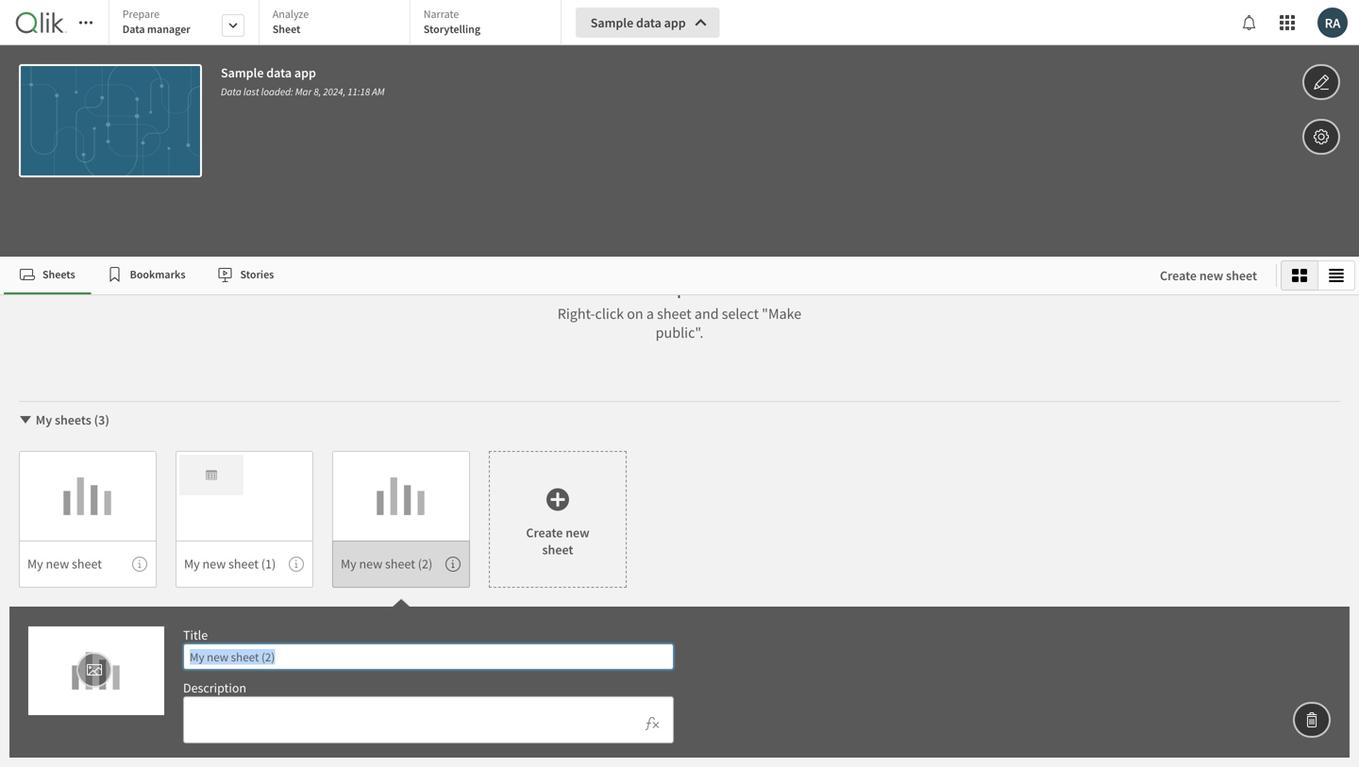 Task type: describe. For each thing, give the bounding box(es) containing it.
my new sheet (2) sheet is selected. press the spacebar or enter key to open my new sheet (2) sheet. use the right and left arrow keys to navigate. element
[[332, 451, 470, 588]]

analyze
[[273, 7, 309, 21]]

sample for sample data app
[[591, 14, 633, 31]]

change thumbnail image
[[86, 659, 103, 681]]

create inside button
[[1160, 267, 1197, 284]]

manager
[[147, 22, 190, 36]]

stories
[[240, 267, 274, 282]]

sheet inside you have no public sheets right-click on a sheet and select "make public".
[[657, 304, 692, 323]]

tab list inside ra toolbar
[[108, 0, 568, 47]]

sheet inside create new sheet
[[542, 541, 573, 558]]

ra
[[1325, 14, 1341, 31]]

my for my sheets (3)
[[36, 412, 52, 428]]

my new sheet menu item
[[19, 541, 157, 588]]

(1)
[[261, 556, 276, 573]]

tooltip for my new sheet (2)
[[445, 557, 461, 572]]

create new sheet button
[[1145, 260, 1272, 291]]

create inside create new sheet
[[526, 524, 563, 541]]

my for my new sheet (1)
[[184, 556, 200, 573]]

prepare
[[122, 7, 160, 21]]

new inside button
[[1199, 267, 1223, 284]]

you have no public sheets application
[[0, 0, 1359, 767]]

on
[[627, 304, 643, 323]]

sheets button
[[4, 257, 91, 294]]

stories button
[[202, 257, 290, 294]]

am
[[372, 85, 385, 98]]

no
[[655, 278, 673, 299]]

app for sample data app data last loaded: mar 8, 2024, 11:18 am
[[294, 64, 316, 81]]

collapse image
[[18, 412, 33, 428]]

(2)
[[418, 556, 433, 573]]

my for my new sheet
[[27, 556, 43, 573]]

1 vertical spatial sheets
[[55, 412, 91, 428]]

data inside sample data app data last loaded: mar 8, 2024, 11:18 am
[[221, 85, 241, 98]]

open expression editor image
[[645, 712, 660, 735]]

tooltip for my new sheet
[[132, 557, 147, 572]]

analyze sheet
[[273, 7, 309, 36]]

sheet inside button
[[1226, 267, 1257, 284]]

narrate
[[424, 7, 459, 21]]

sample data app
[[591, 14, 686, 31]]

storytelling
[[424, 22, 481, 36]]

loaded:
[[261, 85, 293, 98]]

sheets
[[42, 267, 75, 282]]

public".
[[656, 323, 703, 342]]

sheet inside menu item
[[72, 556, 102, 573]]

click
[[595, 304, 624, 323]]

sample data app button
[[575, 8, 720, 38]]

and
[[695, 304, 719, 323]]

new for "my new sheet (2)" menu item
[[359, 556, 382, 573]]

my new sheet sheet is selected. press the spacebar or enter key to open my new sheet sheet. use the right and left arrow keys to navigate. element
[[19, 451, 157, 588]]

you
[[586, 278, 613, 299]]

app for sample data app
[[664, 14, 686, 31]]

list view image
[[1329, 268, 1344, 283]]

sheet
[[273, 22, 300, 36]]



Task type: locate. For each thing, give the bounding box(es) containing it.
description
[[183, 680, 246, 697]]

2024,
[[323, 85, 346, 98]]

sample data app data last loaded: mar 8, 2024, 11:18 am
[[221, 64, 385, 98]]

data
[[636, 14, 662, 31], [266, 64, 292, 81]]

bookmarks
[[130, 267, 185, 282]]

0 horizontal spatial create new sheet
[[526, 524, 590, 558]]

tab list up sample data app data last loaded: mar 8, 2024, 11:18 am
[[108, 0, 568, 47]]

sheets left (3)
[[55, 412, 91, 428]]

create new sheet inside button
[[1160, 267, 1257, 284]]

narrate storytelling
[[424, 7, 481, 36]]

my inside the my new sheet (1) menu item
[[184, 556, 200, 573]]

public
[[677, 278, 722, 299]]

2 horizontal spatial tooltip
[[445, 557, 461, 572]]

tab list up right-
[[4, 257, 1141, 294]]

tab list containing prepare
[[108, 0, 568, 47]]

tab list containing sheets
[[4, 257, 1141, 294]]

tab list
[[108, 0, 568, 47], [4, 257, 1141, 294]]

sheets
[[726, 278, 773, 299], [55, 412, 91, 428]]

0 vertical spatial app
[[664, 14, 686, 31]]

"make
[[762, 304, 802, 323]]

1 vertical spatial app
[[294, 64, 316, 81]]

None text field
[[183, 644, 674, 670]]

0 horizontal spatial create
[[526, 524, 563, 541]]

sheets up select
[[726, 278, 773, 299]]

prepare data manager
[[122, 7, 190, 36]]

create new sheet
[[1160, 267, 1257, 284], [526, 524, 590, 558]]

last
[[243, 85, 259, 98]]

sample inside dropdown button
[[591, 14, 633, 31]]

ra toolbar
[[0, 0, 1359, 257]]

data inside dropdown button
[[636, 14, 662, 31]]

0 horizontal spatial sample
[[221, 64, 264, 81]]

sheets inside you have no public sheets right-click on a sheet and select "make public".
[[726, 278, 773, 299]]

11:18
[[348, 85, 370, 98]]

app options image
[[1313, 126, 1330, 148]]

tooltip right my new sheet
[[132, 557, 147, 572]]

mar
[[295, 85, 312, 98]]

app inside dropdown button
[[664, 14, 686, 31]]

you have no public sheets right-click on a sheet and select "make public".
[[558, 278, 802, 342]]

a
[[646, 304, 654, 323]]

my new sheet
[[27, 556, 102, 573]]

tooltip inside "my new sheet (2)" menu item
[[445, 557, 461, 572]]

my new sheet (1) menu item
[[176, 541, 313, 588]]

my
[[36, 412, 52, 428], [27, 556, 43, 573], [184, 556, 200, 573], [341, 556, 357, 573]]

(3)
[[94, 412, 109, 428]]

my sheets (3)
[[36, 412, 109, 428]]

1 horizontal spatial create
[[1160, 267, 1197, 284]]

0 vertical spatial create new sheet
[[1160, 267, 1257, 284]]

new for the my new sheet (1) menu item at the left of the page
[[202, 556, 226, 573]]

1 horizontal spatial create new sheet
[[1160, 267, 1257, 284]]

tooltip for my new sheet (1)
[[289, 557, 304, 572]]

8,
[[314, 85, 321, 98]]

select
[[722, 304, 759, 323]]

1 tooltip from the left
[[132, 557, 147, 572]]

delete image
[[1303, 709, 1320, 731]]

new for my new sheet menu item
[[46, 556, 69, 573]]

app inside sample data app data last loaded: mar 8, 2024, 11:18 am
[[294, 64, 316, 81]]

3 tooltip from the left
[[445, 557, 461, 572]]

1 horizontal spatial tooltip
[[289, 557, 304, 572]]

sample inside sample data app data last loaded: mar 8, 2024, 11:18 am
[[221, 64, 264, 81]]

1 horizontal spatial data
[[221, 85, 241, 98]]

0 vertical spatial sheets
[[726, 278, 773, 299]]

tooltip inside the my new sheet (1) menu item
[[289, 557, 304, 572]]

bookmarks button
[[91, 257, 202, 294]]

group
[[1281, 260, 1355, 291]]

right-
[[558, 304, 595, 323]]

my new sheet (2) menu item
[[332, 541, 470, 588]]

my inside "my new sheet (2)" menu item
[[341, 556, 357, 573]]

edit image
[[1313, 71, 1330, 93]]

1 vertical spatial data
[[221, 85, 241, 98]]

data inside prepare data manager
[[122, 22, 145, 36]]

ra button
[[1318, 8, 1348, 38]]

data left last
[[221, 85, 241, 98]]

0 horizontal spatial data
[[122, 22, 145, 36]]

none text field inside "you have no public sheets" 'application'
[[183, 644, 674, 670]]

0 vertical spatial data
[[122, 22, 145, 36]]

sheet
[[1226, 267, 1257, 284], [657, 304, 692, 323], [542, 541, 573, 558], [72, 556, 102, 573], [228, 556, 259, 573], [385, 556, 415, 573]]

data
[[122, 22, 145, 36], [221, 85, 241, 98]]

create
[[1160, 267, 1197, 284], [526, 524, 563, 541]]

my new sheet (2)
[[341, 556, 433, 573]]

0 horizontal spatial data
[[266, 64, 292, 81]]

1 horizontal spatial app
[[664, 14, 686, 31]]

1 vertical spatial create
[[526, 524, 563, 541]]

sample
[[591, 14, 633, 31], [221, 64, 264, 81]]

app
[[664, 14, 686, 31], [294, 64, 316, 81]]

1 horizontal spatial sample
[[591, 14, 633, 31]]

group inside "you have no public sheets" 'application'
[[1281, 260, 1355, 291]]

0 vertical spatial data
[[636, 14, 662, 31]]

my for my new sheet (2)
[[341, 556, 357, 573]]

data down prepare
[[122, 22, 145, 36]]

have
[[616, 278, 651, 299]]

grid view image
[[1292, 268, 1307, 283]]

new inside create new sheet
[[566, 524, 590, 541]]

tooltip right (1)
[[289, 557, 304, 572]]

1 vertical spatial data
[[266, 64, 292, 81]]

data for sample data app data last loaded: mar 8, 2024, 11:18 am
[[266, 64, 292, 81]]

tooltip inside my new sheet menu item
[[132, 557, 147, 572]]

0 horizontal spatial app
[[294, 64, 316, 81]]

tooltip right (2) at the bottom of page
[[445, 557, 461, 572]]

sample for sample data app data last loaded: mar 8, 2024, 11:18 am
[[221, 64, 264, 81]]

0 horizontal spatial tooltip
[[132, 557, 147, 572]]

title
[[183, 627, 208, 644]]

1 horizontal spatial data
[[636, 14, 662, 31]]

1 horizontal spatial sheets
[[726, 278, 773, 299]]

0 vertical spatial sample
[[591, 14, 633, 31]]

new inside menu item
[[46, 556, 69, 573]]

my new sheet (1)
[[184, 556, 276, 573]]

0 vertical spatial tab list
[[108, 0, 568, 47]]

my inside my new sheet menu item
[[27, 556, 43, 573]]

2 tooltip from the left
[[289, 557, 304, 572]]

data for sample data app
[[636, 14, 662, 31]]

new
[[1199, 267, 1223, 284], [566, 524, 590, 541], [46, 556, 69, 573], [202, 556, 226, 573], [359, 556, 382, 573]]

0 horizontal spatial sheets
[[55, 412, 91, 428]]

1 vertical spatial tab list
[[4, 257, 1141, 294]]

1 vertical spatial create new sheet
[[526, 524, 590, 558]]

data inside sample data app data last loaded: mar 8, 2024, 11:18 am
[[266, 64, 292, 81]]

my new sheet (1) sheet is selected. press the spacebar or enter key to open my new sheet (1) sheet. use the right and left arrow keys to navigate. element
[[176, 451, 313, 588]]

0 vertical spatial create
[[1160, 267, 1197, 284]]

1 vertical spatial sample
[[221, 64, 264, 81]]

tooltip
[[132, 557, 147, 572], [289, 557, 304, 572], [445, 557, 461, 572]]



Task type: vqa. For each thing, say whether or not it's contained in the screenshot.
Owner
no



